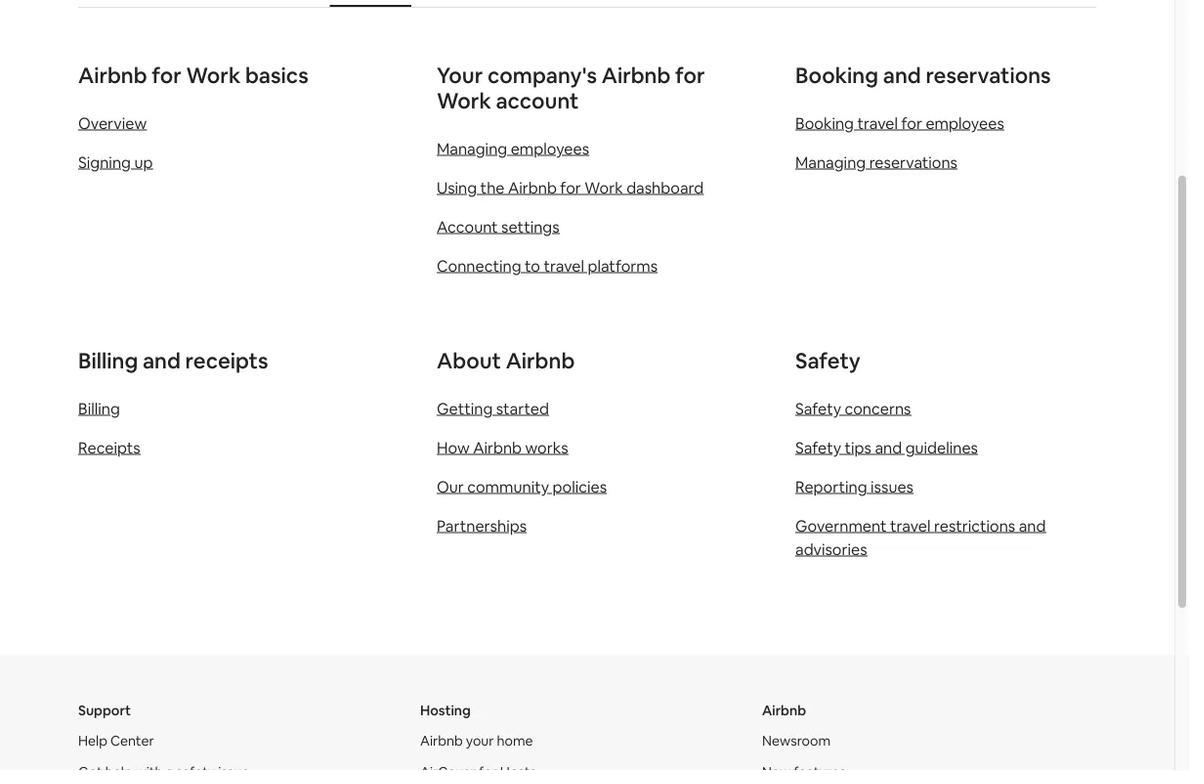 Task type: vqa. For each thing, say whether or not it's contained in the screenshot.


Task type: describe. For each thing, give the bounding box(es) containing it.
safety concerns link
[[796, 398, 911, 418]]

platforms
[[588, 256, 658, 276]]

safety concerns
[[796, 398, 911, 418]]

basics
[[245, 61, 309, 89]]

about airbnb
[[437, 346, 575, 374]]

getting started
[[437, 398, 549, 418]]

tips
[[845, 437, 872, 457]]

receipts
[[185, 346, 268, 374]]

signing
[[78, 152, 131, 172]]

and right "tips"
[[875, 437, 902, 457]]

booking and reservations
[[796, 61, 1051, 89]]

airbnb up settings
[[508, 177, 557, 197]]

managing for managing employees
[[437, 138, 507, 158]]

connecting
[[437, 256, 521, 276]]

account
[[496, 87, 579, 114]]

billing and receipts
[[78, 346, 268, 374]]

account
[[437, 216, 498, 237]]

1 vertical spatial travel
[[544, 256, 585, 276]]

partnerships
[[437, 516, 527, 536]]

account settings
[[437, 216, 560, 237]]

0 vertical spatial employees
[[926, 113, 1005, 133]]

billing for billing
[[78, 398, 120, 418]]

dashboard
[[627, 177, 704, 197]]

for inside your company's airbnb for work account
[[676, 61, 705, 89]]

partnerships link
[[437, 516, 527, 536]]

reporting issues link
[[796, 476, 914, 497]]

your
[[437, 61, 483, 89]]

restrictions
[[934, 516, 1016, 536]]

managing reservations
[[796, 152, 958, 172]]

airbnb up started
[[506, 346, 575, 374]]

managing employees link
[[437, 138, 590, 158]]

help
[[78, 732, 107, 750]]

how airbnb works
[[437, 437, 568, 457]]

and inside government travel restrictions and advisories
[[1019, 516, 1046, 536]]

account settings link
[[437, 216, 560, 237]]

airbnb for work basics
[[78, 61, 309, 89]]

your
[[466, 732, 494, 750]]

up
[[134, 152, 153, 172]]

0 horizontal spatial employees
[[511, 138, 590, 158]]

airbnb up "newsroom"
[[762, 702, 806, 719]]

managing reservations link
[[796, 152, 958, 172]]

issues
[[871, 476, 914, 497]]

our
[[437, 476, 464, 497]]

how
[[437, 437, 470, 457]]

newsroom link
[[762, 732, 831, 750]]

the
[[481, 177, 505, 197]]



Task type: locate. For each thing, give the bounding box(es) containing it.
reservations
[[926, 61, 1051, 89], [870, 152, 958, 172]]

receipts
[[78, 437, 140, 457]]

your company's airbnb for work account
[[437, 61, 705, 114]]

connecting to travel platforms
[[437, 256, 658, 276]]

connecting to travel platforms link
[[437, 256, 658, 276]]

employees
[[926, 113, 1005, 133], [511, 138, 590, 158]]

booking up booking travel for employees
[[796, 61, 879, 89]]

1 safety from the top
[[796, 346, 861, 374]]

receipts link
[[78, 437, 140, 457]]

1 horizontal spatial managing
[[796, 152, 866, 172]]

airbnb your home link
[[420, 732, 533, 750]]

using the airbnb for work dashboard
[[437, 177, 704, 197]]

billing for billing and receipts
[[78, 346, 138, 374]]

airbnb your home
[[420, 732, 533, 750]]

to
[[525, 256, 540, 276]]

help center
[[78, 732, 154, 750]]

getting
[[437, 398, 493, 418]]

signing up
[[78, 152, 153, 172]]

travel up managing reservations
[[858, 113, 898, 133]]

1 vertical spatial safety
[[796, 398, 842, 418]]

work up managing employees link
[[437, 87, 491, 114]]

safety tips and guidelines
[[796, 437, 978, 457]]

1 vertical spatial employees
[[511, 138, 590, 158]]

safety left concerns
[[796, 398, 842, 418]]

policies
[[553, 476, 607, 497]]

started
[[496, 398, 549, 418]]

our community policies
[[437, 476, 607, 497]]

1 billing from the top
[[78, 346, 138, 374]]

safety for safety
[[796, 346, 861, 374]]

getting started link
[[437, 398, 549, 418]]

travel inside government travel restrictions and advisories
[[890, 516, 931, 536]]

booking for booking travel for employees
[[796, 113, 854, 133]]

3 safety from the top
[[796, 437, 842, 457]]

1 vertical spatial reservations
[[870, 152, 958, 172]]

travel down issues
[[890, 516, 931, 536]]

0 vertical spatial booking
[[796, 61, 879, 89]]

billing
[[78, 346, 138, 374], [78, 398, 120, 418]]

safety tips and guidelines link
[[796, 437, 978, 457]]

overview
[[78, 113, 147, 133]]

center
[[110, 732, 154, 750]]

support
[[78, 702, 131, 719]]

airbnb
[[78, 61, 147, 89], [602, 61, 671, 89], [508, 177, 557, 197], [506, 346, 575, 374], [473, 437, 522, 457], [762, 702, 806, 719], [420, 732, 463, 750]]

2 billing from the top
[[78, 398, 120, 418]]

travel right to
[[544, 256, 585, 276]]

booking
[[796, 61, 879, 89], [796, 113, 854, 133]]

billing link
[[78, 398, 120, 418]]

work for your
[[437, 87, 491, 114]]

airbnb inside your company's airbnb for work account
[[602, 61, 671, 89]]

reporting issues
[[796, 476, 914, 497]]

1 vertical spatial billing
[[78, 398, 120, 418]]

0 vertical spatial travel
[[858, 113, 898, 133]]

hosting
[[420, 702, 471, 719]]

managing up using
[[437, 138, 507, 158]]

safety up safety concerns
[[796, 346, 861, 374]]

managing
[[437, 138, 507, 158], [796, 152, 866, 172]]

safety for safety tips and guidelines
[[796, 437, 842, 457]]

0 vertical spatial billing
[[78, 346, 138, 374]]

0 horizontal spatial work
[[186, 61, 241, 89]]

1 vertical spatial booking
[[796, 113, 854, 133]]

2 horizontal spatial work
[[585, 177, 623, 197]]

booking for booking and reservations
[[796, 61, 879, 89]]

settings
[[502, 216, 560, 237]]

work
[[186, 61, 241, 89], [437, 87, 491, 114], [585, 177, 623, 197]]

airbnb right company's
[[602, 61, 671, 89]]

booking travel for employees link
[[796, 113, 1005, 133]]

2 vertical spatial travel
[[890, 516, 931, 536]]

concerns
[[845, 398, 911, 418]]

2 safety from the top
[[796, 398, 842, 418]]

employees down booking and reservations
[[926, 113, 1005, 133]]

work left dashboard
[[585, 177, 623, 197]]

for
[[152, 61, 182, 89], [676, 61, 705, 89], [902, 113, 923, 133], [560, 177, 581, 197]]

company's
[[488, 61, 597, 89]]

travel for government
[[890, 516, 931, 536]]

overview link
[[78, 113, 147, 133]]

government travel restrictions and advisories link
[[796, 516, 1046, 559]]

community
[[467, 476, 549, 497]]

2 vertical spatial safety
[[796, 437, 842, 457]]

0 vertical spatial safety
[[796, 346, 861, 374]]

work left basics
[[186, 61, 241, 89]]

and
[[883, 61, 921, 89], [143, 346, 181, 374], [875, 437, 902, 457], [1019, 516, 1046, 536]]

tab list
[[78, 0, 1097, 7]]

booking travel for employees
[[796, 113, 1005, 133]]

airbnb down getting started
[[473, 437, 522, 457]]

and up booking travel for employees
[[883, 61, 921, 89]]

safety left "tips"
[[796, 437, 842, 457]]

billing up 'billing' link
[[78, 346, 138, 374]]

how airbnb works link
[[437, 437, 568, 457]]

travel for booking
[[858, 113, 898, 133]]

airbnb up overview
[[78, 61, 147, 89]]

booking up managing reservations
[[796, 113, 854, 133]]

using
[[437, 177, 477, 197]]

advisories
[[796, 539, 868, 559]]

home
[[497, 732, 533, 750]]

about
[[437, 346, 501, 374]]

government travel restrictions and advisories
[[796, 516, 1046, 559]]

guidelines
[[906, 437, 978, 457]]

managing employees
[[437, 138, 590, 158]]

1 horizontal spatial work
[[437, 87, 491, 114]]

and right restrictions
[[1019, 516, 1046, 536]]

0 horizontal spatial managing
[[437, 138, 507, 158]]

0 vertical spatial reservations
[[926, 61, 1051, 89]]

work for using
[[585, 177, 623, 197]]

newsroom
[[762, 732, 831, 750]]

1 horizontal spatial employees
[[926, 113, 1005, 133]]

airbnb down the hosting
[[420, 732, 463, 750]]

reporting
[[796, 476, 868, 497]]

managing down booking travel for employees
[[796, 152, 866, 172]]

and left receipts
[[143, 346, 181, 374]]

government
[[796, 516, 887, 536]]

using the airbnb for work dashboard link
[[437, 177, 704, 197]]

travel
[[858, 113, 898, 133], [544, 256, 585, 276], [890, 516, 931, 536]]

signing up link
[[78, 152, 153, 172]]

work inside your company's airbnb for work account
[[437, 87, 491, 114]]

2 booking from the top
[[796, 113, 854, 133]]

safety
[[796, 346, 861, 374], [796, 398, 842, 418], [796, 437, 842, 457]]

our community policies link
[[437, 476, 607, 497]]

billing up the receipts on the left of the page
[[78, 398, 120, 418]]

help center link
[[78, 732, 154, 750]]

managing for managing reservations
[[796, 152, 866, 172]]

works
[[525, 437, 568, 457]]

employees up using the airbnb for work dashboard
[[511, 138, 590, 158]]

1 booking from the top
[[796, 61, 879, 89]]

safety for safety concerns
[[796, 398, 842, 418]]



